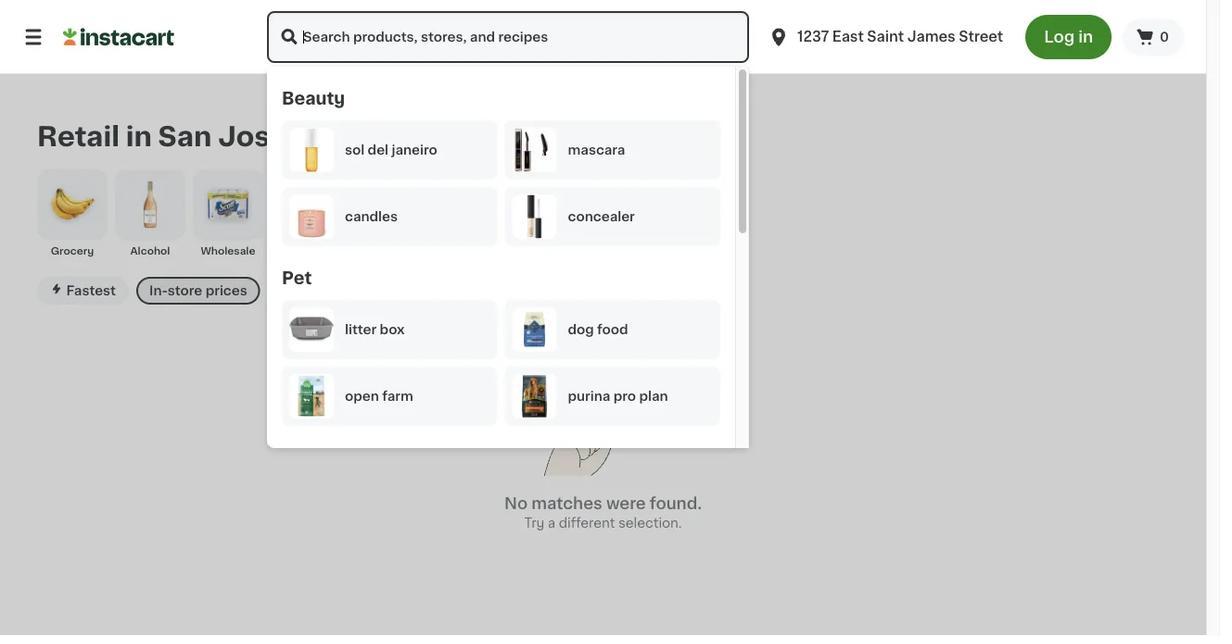 Task type: describe. For each thing, give the bounding box(es) containing it.
open farm
[[345, 390, 413, 403]]

log
[[1044, 29, 1075, 45]]

alcohol inside button
[[130, 246, 170, 256]]

were
[[606, 496, 646, 512]]

instacart logo image
[[63, 26, 174, 48]]

plan
[[639, 390, 668, 403]]

james
[[907, 30, 955, 44]]

search list box for beauty
[[282, 121, 720, 254]]

concealer link
[[512, 195, 713, 239]]

fastest
[[66, 284, 116, 297]]

retail in san jose main content
[[0, 74, 1206, 607]]

purina
[[568, 390, 610, 403]]

store
[[168, 284, 202, 297]]

concealer
[[568, 210, 635, 223]]

search list box containing beauty
[[282, 89, 720, 614]]

pets button
[[349, 170, 419, 259]]

beauty inside group
[[282, 91, 345, 107]]

beauty group
[[282, 89, 720, 254]]

selection.
[[618, 517, 682, 530]]

candles link
[[289, 195, 490, 239]]

east
[[832, 30, 864, 44]]

retail in san jose
[[37, 123, 287, 150]]

sol
[[345, 144, 365, 157]]

1237 east saint james street button
[[768, 11, 1003, 63]]

saint
[[867, 30, 904, 44]]

alcohol button
[[115, 170, 185, 259]]

search list box for pet
[[282, 300, 720, 434]]

sol del janeiro
[[345, 144, 437, 157]]

in for log
[[1078, 29, 1093, 45]]

a
[[548, 517, 555, 530]]

no matches were found. try a different selection.
[[504, 496, 702, 530]]

wholesale
[[201, 246, 255, 256]]

sol del janeiro link
[[289, 128, 490, 172]]

log in
[[1044, 29, 1093, 45]]

litter box link
[[289, 308, 490, 352]]

open
[[345, 390, 379, 403]]

1237
[[797, 30, 829, 44]]

in-store prices
[[149, 284, 247, 297]]

search products, stores, and recipes element
[[0, 11, 1206, 637]]

1237 east saint james street
[[797, 30, 1003, 44]]

san
[[158, 123, 212, 150]]

pharmacy button
[[504, 170, 575, 259]]

purina pro plan link
[[512, 375, 713, 419]]

open farm link
[[289, 375, 490, 419]]

pharmacy
[[513, 246, 566, 256]]

none search field inside search products, stores, and recipes element
[[267, 11, 749, 63]]

retail button
[[582, 170, 653, 259]]

mascara
[[568, 144, 625, 157]]

litter box
[[345, 324, 405, 337]]

pets
[[372, 246, 396, 256]]

litter
[[345, 324, 377, 337]]

in-store prices button
[[136, 277, 260, 305]]

ebt button
[[268, 277, 320, 305]]

dog
[[568, 324, 594, 337]]

pet
[[282, 271, 312, 287]]

dog food link
[[512, 308, 713, 352]]

retail for retail in san jose
[[37, 123, 120, 150]]



Task type: vqa. For each thing, say whether or not it's contained in the screenshot.
5 corresponding to Ozarka Natural Spring Water
no



Task type: locate. For each thing, give the bounding box(es) containing it.
try
[[524, 517, 544, 530]]

food
[[597, 324, 628, 337]]

convenience
[[271, 246, 341, 256]]

1 horizontal spatial retail
[[602, 246, 633, 256]]

search list box containing sol del janeiro
[[282, 121, 720, 254]]

grocery
[[51, 246, 94, 256]]

wholesale button
[[193, 170, 263, 259]]

alcohol
[[130, 246, 170, 256], [282, 451, 349, 467]]

in
[[1078, 29, 1093, 45], [126, 123, 152, 150]]

ebt
[[281, 284, 307, 297]]

beauty button
[[426, 170, 497, 259]]

farm
[[382, 390, 413, 403]]

beauty
[[282, 91, 345, 107], [443, 246, 481, 256]]

purina pro plan
[[568, 390, 668, 403]]

0 button
[[1123, 19, 1184, 56]]

del
[[368, 144, 389, 157]]

3 search list box from the top
[[282, 300, 720, 434]]

found.
[[650, 496, 702, 512]]

candles
[[345, 210, 398, 223]]

0 vertical spatial in
[[1078, 29, 1093, 45]]

jose
[[218, 123, 287, 150]]

street
[[959, 30, 1003, 44]]

0 vertical spatial retail
[[37, 123, 120, 150]]

in right log
[[1078, 29, 1093, 45]]

1 horizontal spatial beauty
[[443, 246, 481, 256]]

beauty up sol
[[282, 91, 345, 107]]

box
[[380, 324, 405, 337]]

0 vertical spatial beauty
[[282, 91, 345, 107]]

fastest button
[[37, 277, 129, 305]]

0 horizontal spatial alcohol
[[130, 246, 170, 256]]

1 vertical spatial retail
[[602, 246, 633, 256]]

0
[[1160, 31, 1169, 44]]

alcohol down open
[[282, 451, 349, 467]]

no
[[504, 496, 528, 512]]

retail inside button
[[602, 246, 633, 256]]

pro
[[614, 390, 636, 403]]

matches
[[531, 496, 602, 512]]

Search field
[[267, 11, 749, 63]]

0 horizontal spatial in
[[126, 123, 152, 150]]

prices
[[206, 284, 247, 297]]

mascara link
[[512, 128, 713, 172]]

convenience button
[[271, 170, 341, 259]]

1 vertical spatial in
[[126, 123, 152, 150]]

search list box
[[282, 89, 720, 614], [282, 121, 720, 254], [282, 300, 720, 434]]

in inside main content
[[126, 123, 152, 150]]

None search field
[[267, 11, 749, 63]]

retail down the concealer link at the top of the page
[[602, 246, 633, 256]]

janeiro
[[392, 144, 437, 157]]

2 search list box from the top
[[282, 121, 720, 254]]

in for retail
[[126, 123, 152, 150]]

0 horizontal spatial beauty
[[282, 91, 345, 107]]

1 vertical spatial alcohol
[[282, 451, 349, 467]]

retail
[[37, 123, 120, 150], [602, 246, 633, 256]]

1 horizontal spatial in
[[1078, 29, 1093, 45]]

1 vertical spatial beauty
[[443, 246, 481, 256]]

retail for retail
[[602, 246, 633, 256]]

grocery button
[[37, 170, 108, 259]]

1 search list box from the top
[[282, 89, 720, 614]]

log in button
[[1026, 15, 1112, 59]]

1 horizontal spatial alcohol
[[282, 451, 349, 467]]

beauty left pharmacy
[[443, 246, 481, 256]]

in inside button
[[1078, 29, 1093, 45]]

1237 east saint james street button
[[757, 11, 1014, 63]]

beauty inside button
[[443, 246, 481, 256]]

in-
[[149, 284, 168, 297]]

alcohol inside search products, stores, and recipes element
[[282, 451, 349, 467]]

alcohol up in-
[[130, 246, 170, 256]]

0 vertical spatial alcohol
[[130, 246, 170, 256]]

search list box containing litter box
[[282, 300, 720, 434]]

in left san
[[126, 123, 152, 150]]

dog food
[[568, 324, 628, 337]]

0 horizontal spatial retail
[[37, 123, 120, 150]]

retail up grocery button
[[37, 123, 120, 150]]

pet group
[[282, 269, 720, 434]]

different
[[559, 517, 615, 530]]



